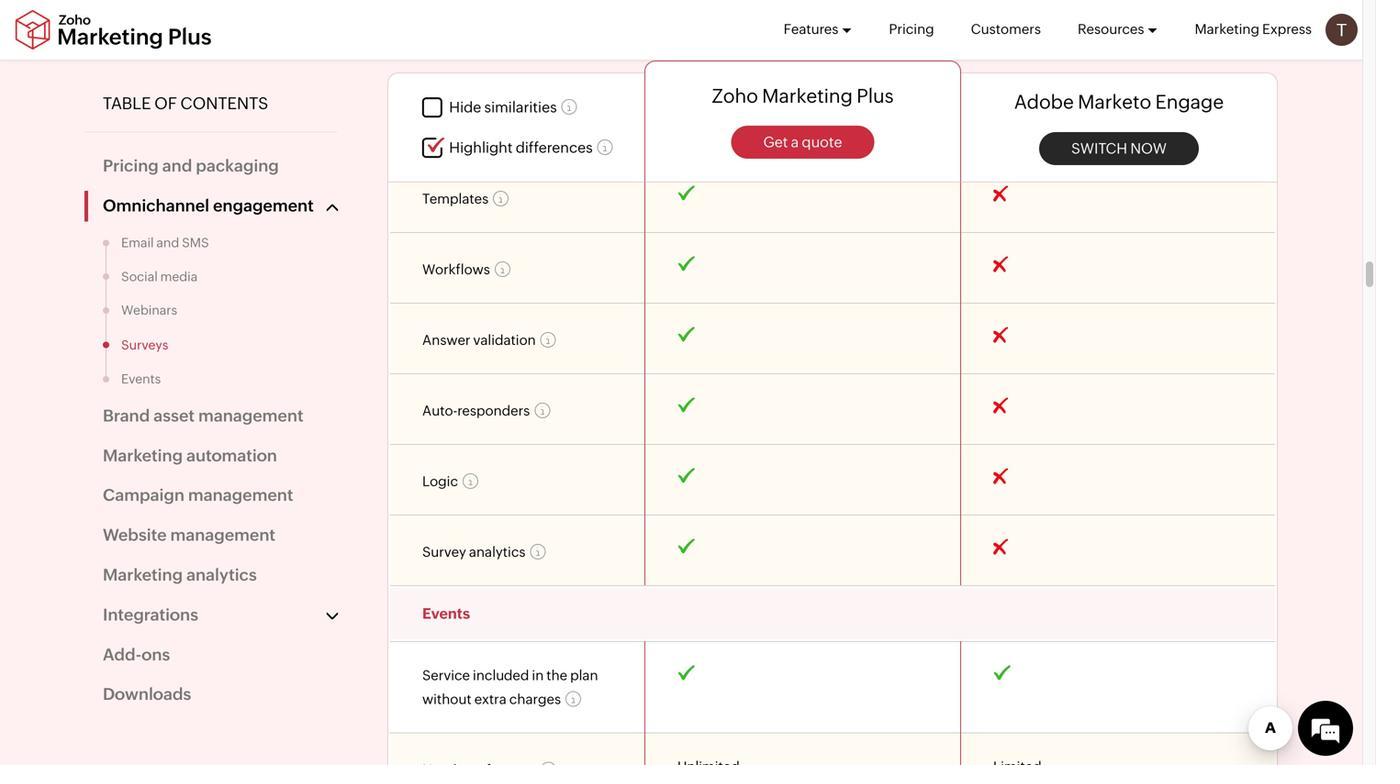 Task type: locate. For each thing, give the bounding box(es) containing it.
similarities
[[484, 99, 557, 116]]

brand
[[103, 406, 150, 425]]

get a quote
[[763, 134, 842, 151]]

asset
[[153, 406, 195, 425]]

hide similarities
[[449, 99, 557, 116]]

1 vertical spatial management
[[188, 486, 293, 505]]

omnichannel
[[103, 196, 209, 215]]

table
[[103, 94, 151, 113]]

0 vertical spatial pricing
[[889, 21, 934, 37]]

email
[[121, 235, 154, 250]]

pricing up omnichannel
[[103, 157, 159, 175]]

social
[[121, 269, 158, 284]]

and up omnichannel
[[162, 157, 192, 175]]

downloads
[[103, 685, 191, 704]]

marketing for marketing express
[[1195, 21, 1260, 37]]

marketing up campaign
[[103, 446, 183, 465]]

pricing up plus
[[889, 21, 934, 37]]

0 vertical spatial events
[[121, 372, 161, 386]]

management up the automation
[[198, 406, 304, 425]]

media
[[160, 269, 198, 284]]

management
[[198, 406, 304, 425], [188, 486, 293, 505], [170, 526, 275, 545]]

integrations
[[103, 606, 198, 625]]

resources link
[[1078, 0, 1158, 59]]

0 horizontal spatial pricing
[[103, 157, 159, 175]]

marketing
[[1195, 21, 1260, 37], [762, 85, 853, 107], [103, 446, 183, 465], [103, 566, 183, 585]]

and
[[162, 157, 192, 175], [156, 235, 179, 250]]

and for email
[[156, 235, 179, 250]]

1 vertical spatial and
[[156, 235, 179, 250]]

surveys
[[121, 338, 168, 352]]

marketing for marketing automation
[[103, 446, 183, 465]]

0 vertical spatial and
[[162, 157, 192, 175]]

and for pricing
[[162, 157, 192, 175]]

email and sms
[[121, 235, 209, 250]]

get a quote link
[[731, 126, 874, 159]]

1 horizontal spatial pricing
[[889, 21, 934, 37]]

0 horizontal spatial events
[[121, 372, 161, 386]]

webinars
[[121, 303, 177, 318]]

campaign management
[[103, 486, 293, 505]]

now
[[1130, 140, 1167, 157]]

and left sms
[[156, 235, 179, 250]]

website
[[103, 526, 167, 545]]

omnichannel engagement
[[103, 196, 314, 215]]

events
[[121, 372, 161, 386], [422, 605, 470, 622]]

plus
[[857, 85, 894, 107]]

management down the automation
[[188, 486, 293, 505]]

unlimited
[[678, 46, 740, 62]]

sms
[[182, 235, 209, 250]]

highlight differences
[[449, 139, 593, 156]]

marketing left "express"
[[1195, 21, 1260, 37]]

a
[[791, 134, 799, 151]]

zoho marketing plus
[[712, 85, 894, 107]]

1 vertical spatial pricing
[[103, 157, 159, 175]]

management up analytics
[[170, 526, 275, 545]]

marketing up integrations
[[103, 566, 183, 585]]

campaign
[[103, 486, 184, 505]]

adobe
[[1014, 91, 1074, 113]]

pricing and packaging
[[103, 157, 279, 175]]

marketing up get a quote
[[762, 85, 853, 107]]

resources
[[1078, 21, 1144, 37]]

add-ons
[[103, 646, 170, 664]]

marketo
[[1078, 91, 1151, 113]]

2 vertical spatial management
[[170, 526, 275, 545]]

marketing automation
[[103, 446, 277, 465]]

1 horizontal spatial events
[[422, 605, 470, 622]]

pricing
[[889, 21, 934, 37], [103, 157, 159, 175]]

customers
[[971, 21, 1041, 37]]

contents
[[180, 94, 268, 113]]



Task type: vqa. For each thing, say whether or not it's contained in the screenshot.
Enterprise
no



Task type: describe. For each thing, give the bounding box(es) containing it.
ons
[[142, 646, 170, 664]]

switch now
[[1071, 140, 1167, 157]]

highlight
[[449, 139, 513, 156]]

management for campaign management
[[188, 486, 293, 505]]

pricing link
[[889, 0, 934, 59]]

quote
[[802, 134, 842, 151]]

add-
[[103, 646, 142, 664]]

packaging
[[196, 157, 279, 175]]

engagement
[[213, 196, 314, 215]]

get
[[763, 134, 788, 151]]

brand asset management
[[103, 406, 304, 425]]

marketing express link
[[1195, 0, 1312, 59]]

social media
[[121, 269, 198, 284]]

features
[[784, 21, 839, 37]]

marketing analytics
[[103, 566, 257, 585]]

customers link
[[971, 0, 1041, 59]]

zoho
[[712, 85, 758, 107]]

marketing for marketing analytics
[[103, 566, 183, 585]]

marketing express
[[1195, 21, 1312, 37]]

switch
[[1071, 140, 1127, 157]]

express
[[1262, 21, 1312, 37]]

0 vertical spatial management
[[198, 406, 304, 425]]

pricing for pricing
[[889, 21, 934, 37]]

pricing for pricing and packaging
[[103, 157, 159, 175]]

differences
[[516, 139, 593, 156]]

adobe marketo engage
[[1014, 91, 1224, 113]]

terry turtle image
[[1326, 14, 1358, 46]]

website management
[[103, 526, 275, 545]]

management for website management
[[170, 526, 275, 545]]

zoho marketingplus logo image
[[14, 10, 213, 50]]

switch now link
[[1039, 132, 1199, 165]]

1 vertical spatial events
[[422, 605, 470, 622]]

engage
[[1155, 91, 1224, 113]]

table of contents
[[103, 94, 268, 113]]

analytics
[[186, 566, 257, 585]]

of
[[154, 94, 177, 113]]

automation
[[186, 446, 277, 465]]

features link
[[784, 0, 852, 59]]

hide
[[449, 99, 481, 116]]



